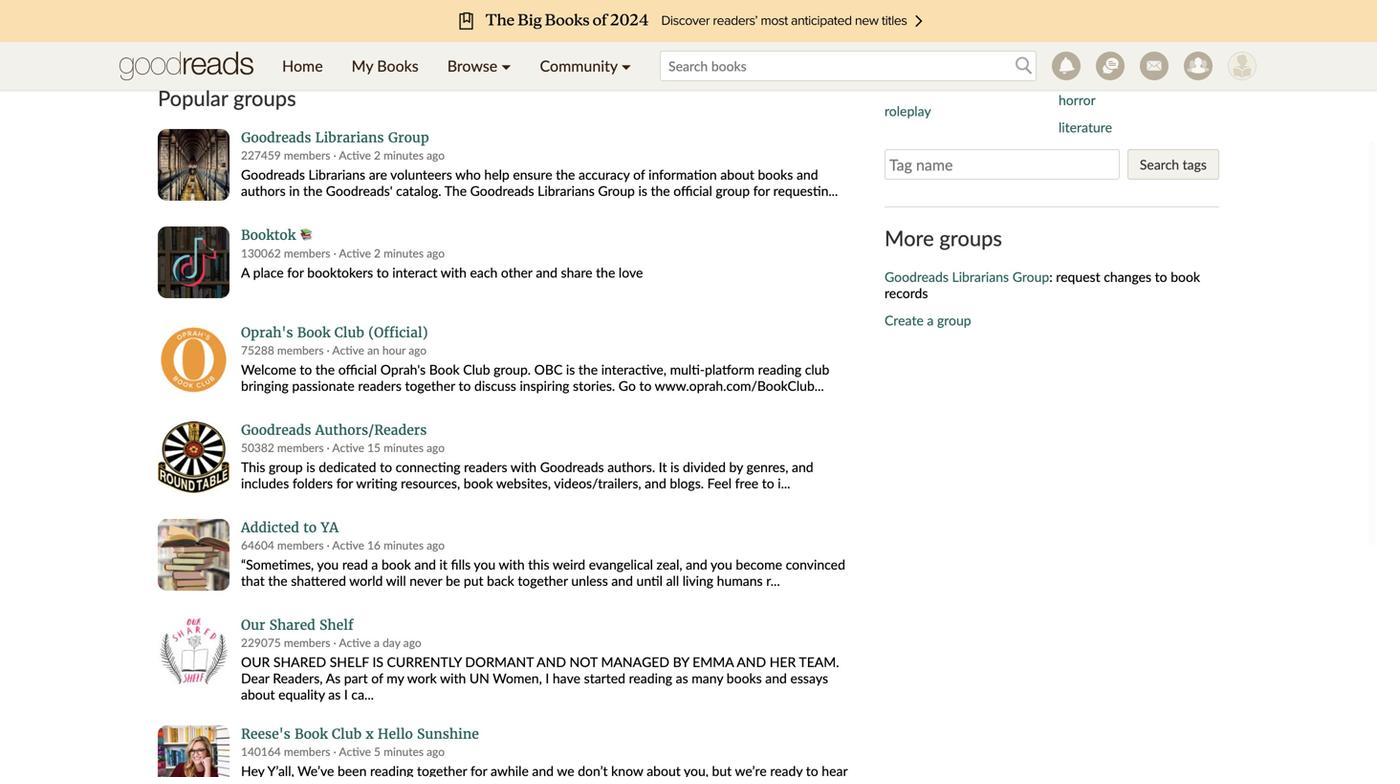 Task type: vqa. For each thing, say whether or not it's contained in the screenshot.
the leftmost JENNA
yes



Task type: describe. For each thing, give the bounding box(es) containing it.
2 minutes ago element for goodreads librarians group
[[374, 148, 445, 162]]

horror link
[[1059, 92, 1096, 108]]

· up the booktokers
[[333, 246, 336, 260]]

book up community at the left top of page
[[538, 25, 567, 41]]

ya
[[321, 519, 339, 537]]

minutes for librarians
[[384, 148, 424, 162]]

share
[[561, 264, 593, 281]]

0 horizontal spatial i
[[344, 687, 348, 703]]

along,
[[636, 41, 671, 58]]

convinced
[[786, 557, 845, 573]]

goodreads librarians are volunteers who help ensure the accuracy of information about books and authors in the goodreads' catalog. the goodreads librarians group is the official group for requestin...
[[241, 166, 838, 199]]

there
[[677, 25, 708, 41]]

ago inside goodreads authors/readers 50382 members · active 15 minutes ago this group is dedicated to connecting readers with goodreads authors. it is divided by genres, and includes folders for writing resources, book websites, videos/trailers, and blogs.  feel free to i...
[[427, 441, 445, 455]]

when anyone on the today team is looking for a book recommendation, there is only one person to turn to: jenna bush hager.  jenna will select a book and as you read along, we'll be posting updates ...
[[241, 25, 833, 58]]

130062
[[241, 246, 281, 260]]

shared
[[269, 617, 316, 634]]

the
[[445, 183, 467, 199]]

living
[[683, 573, 714, 589]]

for inside goodreads librarians are volunteers who help ensure the accuracy of information about books and authors in the goodreads' catalog. the goodreads librarians group is the official group for requestin...
[[753, 183, 770, 199]]

women,
[[493, 670, 542, 687]]

a right select
[[498, 41, 504, 58]]

books inside our shared shelf is currently dormant and not managed by emma and her team. dear readers,   as part of my work with un women, i have started reading as many books and essays about equality as i ca...
[[727, 670, 762, 687]]

· up goodreads'
[[333, 148, 336, 162]]

reading inside our shared shelf is currently dormant and not managed by emma and her team. dear readers,   as part of my work with un women, i have started reading as many books and essays about equality as i ca...
[[629, 670, 672, 687]]

all
[[666, 573, 679, 589]]

young-adult
[[885, 49, 956, 65]]

you inside when anyone on the today team is looking for a book recommendation, there is only one person to turn to: jenna bush hager.  jenna will select a book and as you read along, we'll be posting updates ...
[[581, 41, 603, 58]]

r...
[[766, 573, 780, 589]]

horror
[[1059, 92, 1096, 108]]

5
[[374, 745, 381, 759]]

an
[[367, 343, 379, 357]]

goodreads up 227459 members · on the top left
[[241, 129, 311, 146]]

records
[[885, 285, 928, 301]]

a right "looking"
[[528, 25, 534, 41]]

john smith image
[[1228, 52, 1257, 80]]

active up shelf
[[339, 636, 371, 650]]

ago right day
[[403, 636, 421, 650]]

64604
[[241, 538, 274, 552]]

young-
[[885, 49, 926, 65]]

minutes inside addicted to ya 64604 members · active 16 minutes ago "sometimes, you read a book and it fills you with this weird evangelical zeal, and you become convinced that the shattered world will never be put back together unless and until all living humans r...
[[384, 538, 424, 552]]

1 horizontal spatial oprah's
[[380, 361, 426, 378]]

to left discuss at left
[[459, 378, 471, 394]]

our shared shelf image
[[158, 617, 230, 689]]

book-
[[885, 22, 919, 38]]

the inside when anyone on the today team is looking for a book recommendation, there is only one person to turn to: jenna bush hager.  jenna will select a book and as you read along, we'll be posting updates ...
[[345, 25, 364, 41]]

essays
[[790, 670, 828, 687]]

i...
[[778, 475, 791, 492]]

· inside addicted to ya 64604 members · active 16 minutes ago "sometimes, you read a book and it fills you with this weird evangelical zeal, and you become convinced that the shattered world will never be put back together unless and until all living humans r...
[[327, 538, 330, 552]]

group inside goodreads authors/readers 50382 members · active 15 minutes ago this group is dedicated to connecting readers with goodreads authors. it is divided by genres, and includes folders for writing resources, book websites, videos/trailers, and blogs.  feel free to i...
[[269, 459, 303, 475]]

this
[[241, 459, 265, 475]]

authors/readers
[[315, 422, 427, 439]]

notifications image
[[1052, 52, 1081, 80]]

the right accuracy
[[651, 183, 670, 199]]

librarians up booktok 📚 "link"
[[538, 183, 595, 199]]

the left love
[[596, 264, 615, 281]]

readers,
[[273, 670, 323, 687]]

0 horizontal spatial group
[[388, 129, 429, 146]]

active up the booktokers
[[339, 246, 371, 260]]

goodreads librarians group image
[[158, 129, 230, 201]]

book inside addicted to ya 64604 members · active 16 minutes ago "sometimes, you read a book and it fills you with this weird evangelical zeal, and you become convinced that the shattered world will never be put back together unless and until all living humans r...
[[382, 557, 411, 573]]

goodreads down more
[[885, 269, 949, 285]]

booktok
[[241, 227, 296, 244]]

popular groups
[[158, 86, 296, 111]]

"sometimes,
[[241, 557, 314, 573]]

with left each
[[441, 264, 467, 281]]

5 minutes ago
[[374, 745, 445, 759]]

create
[[885, 312, 924, 328]]

our shared shelf link
[[241, 617, 856, 634]]

only
[[723, 25, 748, 41]]

platform
[[705, 361, 755, 378]]

divided
[[683, 459, 726, 475]]

will inside addicted to ya 64604 members · active 16 minutes ago "sometimes, you read a book and it fills you with this weird evangelical zeal, and you become convinced that the shattered world will never be put back together unless and until all living humans r...
[[386, 573, 406, 589]]

members up in
[[284, 148, 330, 162]]

2 minutes ago element for booktok 📚
[[374, 246, 445, 260]]

goodreads up 50382 at the bottom left of page
[[241, 422, 311, 439]]

goodreads authors/readers link
[[241, 422, 856, 439]]

minutes for 📚
[[384, 246, 424, 260]]

book for sunshine
[[295, 726, 328, 743]]

members inside addicted to ya 64604 members · active 16 minutes ago "sometimes, you read a book and it fills you with this weird evangelical zeal, and you become convinced that the shattered world will never be put back together unless and until all living humans r...
[[277, 538, 324, 552]]

the right 'obc'
[[579, 361, 598, 378]]

be for ya
[[446, 573, 460, 589]]

read inside when anyone on the today team is looking for a book recommendation, there is only one person to turn to: jenna bush hager.  jenna will select a book and as you read along, we'll be posting updates ...
[[606, 41, 632, 58]]

one
[[752, 25, 774, 41]]

books inside goodreads librarians are volunteers who help ensure the accuracy of information about books and authors in the goodreads' catalog. the goodreads librarians group is the official group for requestin...
[[758, 166, 793, 183]]

ago inside 'oprah's book club (official) 75288 members · active an hour ago welcome to the official oprah's book club group. obc is the interactive, multi-platform reading club bringing passionate readers together to discuss inspiring stories.  go to www.oprah.com/bookclub...'
[[409, 343, 427, 357]]

to inside addicted to ya 64604 members · active 16 minutes ago "sometimes, you read a book and it fills you with this weird evangelical zeal, and you become convinced that the shattered world will never be put back together unless and until all living humans r...
[[303, 519, 317, 537]]

15
[[367, 441, 381, 455]]

to inside when anyone on the today team is looking for a book recommendation, there is only one person to turn to: jenna bush hager.  jenna will select a book and as you read along, we'll be posting updates ...
[[821, 25, 833, 41]]

2 minutes ago for goodreads librarians group
[[374, 148, 445, 162]]

many
[[692, 670, 723, 687]]

about inside our shared shelf is currently dormant and not managed by emma and her team. dear readers,   as part of my work with un women, i have started reading as many books and essays about equality as i ca...
[[241, 687, 275, 703]]

booktokers
[[307, 264, 373, 281]]

is inside goodreads librarians are volunteers who help ensure the accuracy of information about books and authors in the goodreads' catalog. the goodreads librarians group is the official group for requestin...
[[638, 183, 647, 199]]

about inside goodreads librarians are volunteers who help ensure the accuracy of information about books and authors in the goodreads' catalog. the goodreads librarians group is the official group for requestin...
[[721, 166, 755, 183]]

to left the interact
[[377, 264, 389, 281]]

ago inside addicted to ya 64604 members · active 16 minutes ago "sometimes, you read a book and it fills you with this weird evangelical zeal, and you become convinced that the shattered world will never be put back together unless and until all living humans r...
[[427, 538, 445, 552]]

ca...
[[351, 687, 374, 703]]

it
[[659, 459, 667, 475]]

130062 members ·
[[241, 246, 339, 260]]

shelf
[[330, 654, 369, 670]]

posting
[[721, 41, 765, 58]]

ago up volunteers
[[427, 148, 445, 162]]

obc
[[534, 361, 563, 378]]

and inside our shared shelf is currently dormant and not managed by emma and her team. dear readers,   as part of my work with un women, i have started reading as many books and essays about equality as i ca...
[[765, 670, 787, 687]]

to inside : request changes to book records
[[1155, 269, 1167, 285]]

0 vertical spatial oprah's
[[241, 324, 293, 341]]

be for on
[[703, 41, 718, 58]]

on
[[327, 25, 342, 41]]

it
[[440, 557, 448, 573]]

person
[[777, 25, 817, 41]]

2 and from the left
[[737, 654, 766, 670]]

2 for 📚
[[374, 246, 381, 260]]

· inside 'oprah's book club (official) 75288 members · active an hour ago welcome to the official oprah's book club group. obc is the interactive, multi-platform reading club bringing passionate readers together to discuss inspiring stories.  go to www.oprah.com/bookclub...'
[[327, 343, 330, 357]]

2 minutes ago for booktok 📚
[[374, 246, 445, 260]]

team
[[416, 25, 445, 41]]

229075 members ·
[[241, 636, 339, 650]]

my
[[352, 56, 373, 75]]

a right 'create' at right top
[[927, 312, 934, 328]]

updates
[[768, 41, 815, 58]]

▾ for community ▾
[[622, 56, 631, 75]]

:
[[1049, 269, 1053, 285]]

book right "looking"
[[508, 41, 537, 58]]

browse ▾ button
[[433, 42, 526, 90]]

x
[[366, 726, 374, 743]]

and inside when anyone on the today team is looking for a book recommendation, there is only one person to turn to: jenna bush hager.  jenna will select a book and as you read along, we'll be posting updates ...
[[541, 41, 562, 58]]

menu containing home
[[268, 42, 646, 90]]

a place for booktokers to interact with each other and share the love
[[241, 264, 643, 281]]

information
[[649, 166, 717, 183]]

16 minutes ago element
[[367, 538, 445, 552]]

dear
[[241, 670, 269, 687]]

official inside 'oprah's book club (official) 75288 members · active an hour ago welcome to the official oprah's book club group. obc is the interactive, multi-platform reading club bringing passionate readers together to discuss inspiring stories.  go to www.oprah.com/bookclub...'
[[338, 361, 377, 378]]

· down reese's book club x hello sunshine
[[333, 745, 336, 759]]

dedicated
[[319, 459, 376, 475]]

: request changes to book records
[[885, 269, 1200, 301]]

will inside when anyone on the today team is looking for a book recommendation, there is only one person to turn to: jenna bush hager.  jenna will select a book and as you read along, we'll be posting updates ...
[[436, 41, 456, 58]]

other
[[501, 264, 533, 281]]

sunshine
[[417, 726, 479, 743]]

request
[[1056, 269, 1101, 285]]

to left i... on the bottom of page
[[762, 475, 774, 492]]

the right welcome
[[316, 361, 335, 378]]

140164 members ·
[[241, 745, 339, 759]]

bookclub-any-type-of- book
[[1059, 49, 1191, 81]]

bringing
[[241, 378, 289, 394]]

0 horizontal spatial goodreads librarians group link
[[241, 129, 856, 146]]

resources,
[[401, 475, 460, 492]]

addicted to ya 64604 members · active 16 minutes ago "sometimes, you read a book and it fills you with this weird evangelical zeal, and you become convinced that the shattered world will never be put back together unless and until all living humans r...
[[241, 519, 845, 589]]

1 horizontal spatial i
[[546, 670, 549, 687]]

emma
[[693, 654, 734, 670]]

groups for more groups
[[940, 226, 1002, 250]]

our shared shelf
[[241, 617, 354, 634]]

writing
[[356, 475, 397, 492]]

dormant
[[465, 654, 534, 670]]

authors
[[241, 183, 286, 199]]

book inside bookclub-any-type-of- book
[[1059, 65, 1088, 81]]

2 jenna from the left
[[399, 41, 433, 58]]

16
[[367, 538, 381, 552]]

a inside addicted to ya 64604 members · active 16 minutes ago "sometimes, you read a book and it fills you with this weird evangelical zeal, and you become convinced that the shattered world will never be put back together unless and until all living humans r...
[[371, 557, 378, 573]]

is right it
[[671, 459, 680, 475]]

my books link
[[337, 42, 433, 90]]

1 jenna from the left
[[288, 41, 322, 58]]

minutes for book
[[384, 745, 424, 759]]

book-club link
[[885, 22, 943, 38]]

a day ago element
[[374, 636, 421, 650]]

oprah's book club (official) image
[[158, 324, 230, 396]]

2 horizontal spatial group
[[937, 312, 971, 328]]

fills
[[451, 557, 471, 573]]

reese's book club x hello sunshine
[[241, 726, 479, 743]]

to right the go
[[639, 378, 652, 394]]

for inside goodreads authors/readers 50382 members · active 15 minutes ago this group is dedicated to connecting readers with goodreads authors. it is divided by genres, and includes folders for writing resources, book websites, videos/trailers, and blogs.  feel free to i...
[[336, 475, 353, 492]]

volunteers
[[390, 166, 452, 183]]

read with jenna (official) image
[[158, 0, 230, 59]]

ago up a place for booktokers to interact with each other and share the love
[[427, 246, 445, 260]]

members down our shared shelf at the left
[[284, 636, 330, 650]]

team.
[[799, 654, 839, 670]]

active inside 'oprah's book club (official) 75288 members · active an hour ago welcome to the official oprah's book club group. obc is the interactive, multi-platform reading club bringing passionate readers together to discuss inspiring stories.  go to www.oprah.com/bookclub...'
[[332, 343, 364, 357]]

community ▾ button
[[526, 42, 646, 90]]

read inside addicted to ya 64604 members · active 16 minutes ago "sometimes, you read a book and it fills you with this weird evangelical zeal, and you become convinced that the shattered world will never be put back together unless and until all living humans r...
[[342, 557, 368, 573]]

1 vertical spatial club
[[463, 361, 490, 378]]

websites,
[[496, 475, 551, 492]]



Task type: locate. For each thing, give the bounding box(es) containing it.
0 horizontal spatial together
[[405, 378, 455, 394]]

2 for librarians
[[374, 148, 381, 162]]

hager.
[[358, 41, 396, 58]]

a down 16
[[371, 557, 378, 573]]

1 vertical spatial readers
[[464, 459, 508, 475]]

book inside goodreads authors/readers 50382 members · active 15 minutes ago this group is dedicated to connecting readers with goodreads authors. it is divided by genres, and includes folders for writing resources, book websites, videos/trailers, and blogs.  feel free to i...
[[464, 475, 493, 492]]

0 horizontal spatial club
[[805, 361, 830, 378]]

will left never
[[386, 573, 406, 589]]

roleplay link
[[885, 103, 931, 119]]

1 vertical spatial group
[[598, 183, 635, 199]]

2 2 minutes ago from the top
[[374, 246, 445, 260]]

read left along,
[[606, 41, 632, 58]]

addicted
[[241, 519, 299, 537]]

to right welcome
[[300, 361, 312, 378]]

www.oprah.com/bookclub...
[[655, 378, 824, 394]]

and
[[537, 654, 566, 670], [737, 654, 766, 670]]

None submit
[[1128, 149, 1220, 180]]

groups for popular groups
[[233, 86, 296, 111]]

0 horizontal spatial goodreads librarians group
[[241, 129, 429, 146]]

managed
[[601, 654, 670, 670]]

be inside when anyone on the today team is looking for a book recommendation, there is only one person to turn to: jenna bush hager.  jenna will select a book and as you read along, we'll be posting updates ...
[[703, 41, 718, 58]]

includes
[[241, 475, 289, 492]]

1 vertical spatial official
[[338, 361, 377, 378]]

love
[[619, 264, 643, 281]]

oprah's book club (official) 75288 members · active an hour ago welcome to the official oprah's book club group. obc is the interactive, multi-platform reading club bringing passionate readers together to discuss inspiring stories.  go to www.oprah.com/bookclub...
[[241, 324, 830, 394]]

is right accuracy
[[638, 183, 647, 199]]

adult
[[926, 49, 956, 65]]

0 vertical spatial readers
[[358, 378, 402, 394]]

1 horizontal spatial official
[[674, 183, 712, 199]]

as inside when anyone on the today team is looking for a book recommendation, there is only one person to turn to: jenna bush hager.  jenna will select a book and as you read along, we'll be posting updates ...
[[566, 41, 578, 58]]

1 vertical spatial goodreads librarians group link
[[885, 269, 1049, 285]]

club for sunshine
[[332, 726, 362, 743]]

0 vertical spatial group
[[716, 183, 750, 199]]

stories.
[[573, 378, 615, 394]]

world
[[349, 573, 383, 589]]

active left the an
[[332, 343, 364, 357]]

· up dedicated
[[327, 441, 330, 455]]

members inside 'oprah's book club (official) 75288 members · active an hour ago welcome to the official oprah's book club group. obc is the interactive, multi-platform reading club bringing passionate readers together to discuss inspiring stories.  go to www.oprah.com/bookclub...'
[[277, 343, 324, 357]]

0 vertical spatial read
[[606, 41, 632, 58]]

club left x
[[332, 726, 362, 743]]

0 vertical spatial reading
[[758, 361, 802, 378]]

my
[[387, 670, 404, 687]]

oprah's
[[241, 324, 293, 341], [380, 361, 426, 378]]

who
[[455, 166, 481, 183]]

goodreads'
[[326, 183, 393, 199]]

active up are
[[339, 148, 371, 162]]

help
[[484, 166, 510, 183]]

0 horizontal spatial oprah's
[[241, 324, 293, 341]]

1 vertical spatial 2 minutes ago element
[[374, 246, 445, 260]]

0 vertical spatial group
[[388, 129, 429, 146]]

active inside goodreads authors/readers 50382 members · active 15 minutes ago this group is dedicated to connecting readers with goodreads authors. it is divided by genres, and includes folders for writing resources, book websites, videos/trailers, and blogs.  feel free to i...
[[332, 441, 364, 455]]

booktok 📚 image
[[158, 227, 230, 298]]

members up "sometimes,
[[277, 538, 324, 552]]

place
[[253, 264, 284, 281]]

1 horizontal spatial club
[[919, 22, 943, 38]]

create a group
[[885, 312, 971, 328]]

1 horizontal spatial of
[[633, 166, 645, 183]]

read down 16
[[342, 557, 368, 573]]

1 horizontal spatial goodreads librarians group
[[885, 269, 1049, 285]]

club inside 'oprah's book club (official) 75288 members · active an hour ago welcome to the official oprah's book club group. obc is the interactive, multi-platform reading club bringing passionate readers together to discuss inspiring stories.  go to www.oprah.com/bookclub...'
[[805, 361, 830, 378]]

for down 130062 members ·
[[287, 264, 304, 281]]

reese's book club x hello sunshine link
[[241, 726, 856, 743]]

members down 📚
[[284, 246, 330, 260]]

official
[[674, 183, 712, 199], [338, 361, 377, 378]]

group left the requestin...
[[716, 183, 750, 199]]

1 2 from the top
[[374, 148, 381, 162]]

accuracy
[[579, 166, 630, 183]]

1 horizontal spatial will
[[436, 41, 456, 58]]

oprah's down an hour ago element on the left of page
[[380, 361, 426, 378]]

1 horizontal spatial jenna
[[399, 41, 433, 58]]

until
[[637, 573, 663, 589]]

0 horizontal spatial be
[[446, 573, 460, 589]]

1 vertical spatial about
[[241, 687, 275, 703]]

back
[[487, 573, 514, 589]]

young-adult link
[[885, 49, 956, 65]]

will left select
[[436, 41, 456, 58]]

book inside : request changes to book records
[[1171, 269, 1200, 285]]

with inside our shared shelf is currently dormant and not managed by emma and her team. dear readers,   as part of my work with un women, i have started reading as many books and essays about equality as i ca...
[[440, 670, 466, 687]]

book up 140164 members ·
[[295, 726, 328, 743]]

is right the team
[[449, 25, 458, 41]]

with inside addicted to ya 64604 members · active 16 minutes ago "sometimes, you read a book and it fills you with this weird evangelical zeal, and you become convinced that the shattered world will never be put back together unless and until all living humans r...
[[499, 557, 525, 573]]

1 horizontal spatial readers
[[464, 459, 508, 475]]

shattered
[[291, 573, 346, 589]]

official inside goodreads librarians are volunteers who help ensure the accuracy of information about books and authors in the goodreads' catalog. the goodreads librarians group is the official group for requestin...
[[674, 183, 712, 199]]

2 minutes ago element
[[374, 148, 445, 162], [374, 246, 445, 260]]

weird
[[553, 557, 585, 573]]

0 vertical spatial 2 minutes ago element
[[374, 148, 445, 162]]

2 2 minutes ago element from the top
[[374, 246, 445, 260]]

librarians down 'more groups'
[[952, 269, 1009, 285]]

passionate
[[292, 378, 355, 394]]

0 horizontal spatial official
[[338, 361, 377, 378]]

1 vertical spatial 2
[[374, 246, 381, 260]]

0 vertical spatial goodreads librarians group link
[[241, 129, 856, 146]]

of-
[[1175, 49, 1191, 65]]

together inside 'oprah's book club (official) 75288 members · active an hour ago welcome to the official oprah's book club group. obc is the interactive, multi-platform reading club bringing passionate readers together to discuss inspiring stories.  go to www.oprah.com/bookclub...'
[[405, 378, 455, 394]]

currently
[[387, 654, 462, 670]]

reading inside 'oprah's book club (official) 75288 members · active an hour ago welcome to the official oprah's book club group. obc is the interactive, multi-platform reading club bringing passionate readers together to discuss inspiring stories.  go to www.oprah.com/bookclub...'
[[758, 361, 802, 378]]

0 horizontal spatial read
[[342, 557, 368, 573]]

0 horizontal spatial readers
[[358, 378, 402, 394]]

humans
[[717, 573, 763, 589]]

Search for books to add to your shelves search field
[[660, 51, 1037, 81]]

with left this
[[499, 557, 525, 573]]

select
[[460, 41, 494, 58]]

with left un
[[440, 670, 466, 687]]

the right in
[[303, 183, 323, 199]]

1 vertical spatial be
[[446, 573, 460, 589]]

1 and from the left
[[537, 654, 566, 670]]

put
[[464, 573, 484, 589]]

1 vertical spatial club
[[805, 361, 830, 378]]

booktok 📚
[[241, 227, 313, 244]]

to left ya
[[303, 519, 317, 537]]

to right changes
[[1155, 269, 1167, 285]]

my group discussions image
[[1096, 52, 1125, 80]]

roleplay
[[885, 103, 931, 119]]

minutes right the 15 on the bottom left
[[384, 441, 424, 455]]

be inside addicted to ya 64604 members · active 16 minutes ago "sometimes, you read a book and it fills you with this weird evangelical zeal, and you become convinced that the shattered world will never be put back together unless and until all living humans r...
[[446, 573, 460, 589]]

for right "looking"
[[507, 25, 524, 41]]

videos/trailers,
[[554, 475, 641, 492]]

ago down 'sunshine' at the left of page
[[427, 745, 445, 759]]

0 horizontal spatial jenna
[[288, 41, 322, 58]]

books link
[[885, 76, 920, 92]]

and left her
[[737, 654, 766, 670]]

0 vertical spatial together
[[405, 378, 455, 394]]

active down reese's book club x hello sunshine
[[339, 745, 371, 759]]

together down an hour ago element on the left of page
[[405, 378, 455, 394]]

and left not
[[537, 654, 566, 670]]

·
[[333, 148, 336, 162], [333, 246, 336, 260], [327, 343, 330, 357], [327, 441, 330, 455], [327, 538, 330, 552], [333, 636, 336, 650], [333, 745, 336, 759]]

0 vertical spatial club
[[919, 22, 943, 38]]

2 vertical spatial group
[[269, 459, 303, 475]]

1 vertical spatial oprah's
[[380, 361, 426, 378]]

hello
[[378, 726, 413, 743]]

by
[[673, 654, 689, 670]]

group inside goodreads librarians are volunteers who help ensure the accuracy of information about books and authors in the goodreads' catalog. the goodreads librarians group is the official group for requestin...
[[716, 183, 750, 199]]

1 minutes from the top
[[384, 148, 424, 162]]

booktok 📚 link
[[241, 227, 856, 244]]

readers
[[358, 378, 402, 394], [464, 459, 508, 475]]

1 horizontal spatial goodreads librarians group link
[[885, 269, 1049, 285]]

0 horizontal spatial of
[[371, 670, 383, 687]]

1 vertical spatial together
[[518, 573, 568, 589]]

go
[[619, 378, 636, 394]]

type-
[[1143, 49, 1175, 65]]

active down ya
[[332, 538, 364, 552]]

1 2 minutes ago element from the top
[[374, 148, 445, 162]]

2 vertical spatial books
[[727, 670, 762, 687]]

goodreads authors/readers image
[[158, 422, 230, 493]]

ago up 'connecting'
[[427, 441, 445, 455]]

2 vertical spatial club
[[332, 726, 362, 743]]

▾ left along,
[[622, 56, 631, 75]]

3 minutes from the top
[[384, 441, 424, 455]]

our
[[241, 654, 270, 670]]

75288
[[241, 343, 274, 357]]

minutes up volunteers
[[384, 148, 424, 162]]

0 vertical spatial 2 minutes ago
[[374, 148, 445, 162]]

my books
[[352, 56, 419, 75]]

goodreads authors/readers 50382 members · active 15 minutes ago this group is dedicated to connecting readers with goodreads authors. it is divided by genres, and includes folders for writing resources, book websites, videos/trailers, and blogs.  feel free to i...
[[241, 422, 814, 492]]

1 horizontal spatial be
[[703, 41, 718, 58]]

1 horizontal spatial about
[[721, 166, 755, 183]]

goodreads
[[241, 129, 311, 146], [241, 166, 305, 183], [470, 183, 534, 199], [885, 269, 949, 285], [241, 422, 311, 439], [540, 459, 604, 475]]

goodreads down 227459 at the top left
[[241, 166, 305, 183]]

the right that
[[268, 573, 288, 589]]

0 horizontal spatial and
[[537, 654, 566, 670]]

0 vertical spatial goodreads librarians group
[[241, 129, 429, 146]]

Tag name search field
[[885, 149, 1120, 180]]

i left "have"
[[546, 670, 549, 687]]

1 horizontal spatial together
[[518, 573, 568, 589]]

1 vertical spatial book
[[429, 361, 460, 378]]

community ▾
[[540, 56, 631, 75]]

readers right the resources,
[[464, 459, 508, 475]]

librarians up are
[[315, 129, 384, 146]]

0 horizontal spatial ▾
[[501, 56, 511, 75]]

literature link
[[1059, 119, 1112, 135]]

1 ▾ from the left
[[501, 56, 511, 75]]

0 vertical spatial groups
[[233, 86, 296, 111]]

2 minutes ago element up the interact
[[374, 246, 445, 260]]

5 minutes from the top
[[384, 745, 424, 759]]

0 vertical spatial will
[[436, 41, 456, 58]]

is inside 'oprah's book club (official) 75288 members · active an hour ago welcome to the official oprah's book club group. obc is the interactive, multi-platform reading club bringing passionate readers together to discuss inspiring stories.  go to www.oprah.com/bookclub...'
[[566, 361, 575, 378]]

0 horizontal spatial group
[[269, 459, 303, 475]]

5 minutes ago element
[[374, 745, 445, 759]]

1 vertical spatial books
[[758, 166, 793, 183]]

1 vertical spatial groups
[[940, 226, 1002, 250]]

reading right the platform
[[758, 361, 802, 378]]

0 vertical spatial club
[[334, 324, 364, 341]]

0 vertical spatial book
[[297, 324, 330, 341]]

you
[[581, 41, 603, 58], [317, 557, 339, 573], [474, 557, 496, 573], [711, 557, 732, 573]]

to down the 15 on the bottom left
[[380, 459, 392, 475]]

addicted to ya image
[[158, 519, 230, 591]]

group
[[388, 129, 429, 146], [598, 183, 635, 199], [1013, 269, 1049, 285]]

1 horizontal spatial as
[[566, 41, 578, 58]]

and inside goodreads librarians are volunteers who help ensure the accuracy of information about books and authors in the goodreads' catalog. the goodreads librarians group is the official group for requestin...
[[797, 166, 818, 183]]

0 vertical spatial books
[[885, 76, 920, 92]]

a left day
[[374, 636, 380, 650]]

is right 'obc'
[[566, 361, 575, 378]]

1 2 minutes ago from the top
[[374, 148, 445, 162]]

1 horizontal spatial group
[[716, 183, 750, 199]]

2 2 from the top
[[374, 246, 381, 260]]

minutes inside goodreads authors/readers 50382 members · active 15 minutes ago this group is dedicated to connecting readers with goodreads authors. it is divided by genres, and includes folders for writing resources, book websites, videos/trailers, and blogs.  feel free to i...
[[384, 441, 424, 455]]

229075
[[241, 636, 281, 650]]

Search books text field
[[660, 51, 1037, 81]]

book right changes
[[1171, 269, 1200, 285]]

readers inside goodreads authors/readers 50382 members · active 15 minutes ago this group is dedicated to connecting readers with goodreads authors. it is divided by genres, and includes folders for writing resources, book websites, videos/trailers, and blogs.  feel free to i...
[[464, 459, 508, 475]]

0 horizontal spatial about
[[241, 687, 275, 703]]

1 horizontal spatial group
[[598, 183, 635, 199]]

1 vertical spatial goodreads librarians group
[[885, 269, 1049, 285]]

goodreads down goodreads authors/readers link
[[540, 459, 604, 475]]

an hour ago element
[[367, 343, 427, 357]]

2 minutes from the top
[[384, 246, 424, 260]]

readers inside 'oprah's book club (official) 75288 members · active an hour ago welcome to the official oprah's book club group. obc is the interactive, multi-platform reading club bringing passionate readers together to discuss inspiring stories.  go to www.oprah.com/bookclub...'
[[358, 378, 402, 394]]

multi-
[[670, 361, 705, 378]]

· down the shelf
[[333, 636, 336, 650]]

2 ▾ from the left
[[622, 56, 631, 75]]

club up adult
[[919, 22, 943, 38]]

club left "(official)" at the top left of page
[[334, 324, 364, 341]]

the right ensure
[[556, 166, 575, 183]]

members inside goodreads authors/readers 50382 members · active 15 minutes ago this group is dedicated to connecting readers with goodreads authors. it is divided by genres, and includes folders for writing resources, book websites, videos/trailers, and blogs.  feel free to i...
[[277, 441, 324, 455]]

2 horizontal spatial group
[[1013, 269, 1049, 285]]

zeal,
[[657, 557, 683, 573]]

recommendation,
[[571, 25, 673, 41]]

librarians left are
[[308, 166, 365, 183]]

club for members
[[334, 324, 364, 341]]

be
[[703, 41, 718, 58], [446, 573, 460, 589]]

goodreads right the
[[470, 183, 534, 199]]

1 vertical spatial of
[[371, 670, 383, 687]]

book left discuss at left
[[429, 361, 460, 378]]

1 vertical spatial will
[[386, 573, 406, 589]]

of inside goodreads librarians are volunteers who help ensure the accuracy of information about books and authors in the goodreads' catalog. the goodreads librarians group is the official group for requestin...
[[633, 166, 645, 183]]

book for members
[[297, 324, 330, 341]]

book up horror
[[1059, 65, 1088, 81]]

reese's book club x hello sunshine image
[[158, 726, 230, 778]]

goodreads librarians group down 'more groups'
[[885, 269, 1049, 285]]

goodreads librarians group link up ensure
[[241, 129, 856, 146]]

is left dedicated
[[306, 459, 315, 475]]

books
[[377, 56, 419, 75]]

227459 members ·
[[241, 148, 339, 162]]

with inside goodreads authors/readers 50382 members · active 15 minutes ago this group is dedicated to connecting readers with goodreads authors. it is divided by genres, and includes folders for writing resources, book websites, videos/trailers, and blogs.  feel free to i...
[[511, 459, 537, 475]]

4 minutes from the top
[[384, 538, 424, 552]]

the right on at the left
[[345, 25, 364, 41]]

2 vertical spatial group
[[1013, 269, 1049, 285]]

of left "my"
[[371, 670, 383, 687]]

2 up are
[[374, 148, 381, 162]]

is left only
[[711, 25, 720, 41]]

menu
[[268, 42, 646, 90]]

▾ right select
[[501, 56, 511, 75]]

books right many
[[727, 670, 762, 687]]

0 vertical spatial 2
[[374, 148, 381, 162]]

2 minutes ago up the interact
[[374, 246, 445, 260]]

140164
[[241, 745, 281, 759]]

active up dedicated
[[332, 441, 364, 455]]

more
[[885, 226, 934, 250]]

shared
[[273, 654, 326, 670]]

ago up it
[[427, 538, 445, 552]]

will
[[436, 41, 456, 58], [386, 573, 406, 589]]

0 vertical spatial about
[[721, 166, 755, 183]]

group left information
[[598, 183, 635, 199]]

oprah's up "75288"
[[241, 324, 293, 341]]

1 vertical spatial reading
[[629, 670, 672, 687]]

2 vertical spatial book
[[295, 726, 328, 743]]

227459
[[241, 148, 281, 162]]

· up passionate
[[327, 343, 330, 357]]

together right back on the left bottom
[[518, 573, 568, 589]]

1 horizontal spatial groups
[[940, 226, 1002, 250]]

1 horizontal spatial read
[[606, 41, 632, 58]]

inbox image
[[1140, 52, 1169, 80]]

un
[[470, 670, 490, 687]]

1 horizontal spatial reading
[[758, 361, 802, 378]]

15 minutes ago element
[[367, 441, 445, 455]]

be left "put"
[[446, 573, 460, 589]]

day
[[383, 636, 400, 650]]

this
[[528, 557, 550, 573]]

for inside when anyone on the today team is looking for a book recommendation, there is only one person to turn to: jenna bush hager.  jenna will select a book and as you read along, we'll be posting updates ...
[[507, 25, 524, 41]]

0 horizontal spatial reading
[[629, 670, 672, 687]]

books
[[885, 76, 920, 92], [758, 166, 793, 183], [727, 670, 762, 687]]

create a group link
[[885, 312, 971, 328]]

goodreads librarians group link down 'more groups'
[[885, 269, 1049, 285]]

groups down home
[[233, 86, 296, 111]]

her
[[770, 654, 796, 670]]

1 vertical spatial 2 minutes ago
[[374, 246, 445, 260]]

2 minutes ago element up volunteers
[[374, 148, 445, 162]]

0 vertical spatial of
[[633, 166, 645, 183]]

evangelical
[[589, 557, 653, 573]]

minutes right 16
[[384, 538, 424, 552]]

catalog.
[[396, 183, 441, 199]]

1 vertical spatial group
[[937, 312, 971, 328]]

goodreads librarians group up 227459 members · on the top left
[[241, 129, 429, 146]]

0 horizontal spatial as
[[328, 687, 341, 703]]

book up passionate
[[297, 324, 330, 341]]

the inside addicted to ya 64604 members · active 16 minutes ago "sometimes, you read a book and it fills you with this weird evangelical zeal, and you become convinced that the shattered world will never be put back together unless and until all living humans r...
[[268, 573, 288, 589]]

bush
[[325, 41, 355, 58]]

interact
[[392, 264, 437, 281]]

· inside goodreads authors/readers 50382 members · active 15 minutes ago this group is dedicated to connecting readers with goodreads authors. it is divided by genres, and includes folders for writing resources, book websites, videos/trailers, and blogs.  feel free to i...
[[327, 441, 330, 455]]

active inside addicted to ya 64604 members · active 16 minutes ago "sometimes, you read a book and it fills you with this weird evangelical zeal, and you become convinced that the shattered world will never be put back together unless and until all living humans r...
[[332, 538, 364, 552]]

of inside our shared shelf is currently dormant and not managed by emma and her team. dear readers,   as part of my work with un women, i have started reading as many books and essays about equality as i ca...
[[371, 670, 383, 687]]

minutes up the interact
[[384, 246, 424, 260]]

ago
[[427, 148, 445, 162], [427, 246, 445, 260], [409, 343, 427, 357], [427, 441, 445, 455], [427, 538, 445, 552], [403, 636, 421, 650], [427, 745, 445, 759]]

friend requests image
[[1184, 52, 1213, 80]]

0 vertical spatial be
[[703, 41, 718, 58]]

1 vertical spatial read
[[342, 557, 368, 573]]

turn
[[241, 41, 266, 58]]

book down 16 minutes ago element
[[382, 557, 411, 573]]

members down reese's
[[284, 745, 330, 759]]

group inside goodreads librarians are volunteers who help ensure the accuracy of information about books and authors in the goodreads' catalog. the goodreads librarians group is the official group for requestin...
[[598, 183, 635, 199]]

1 horizontal spatial and
[[737, 654, 766, 670]]

▾ for browse ▾
[[501, 56, 511, 75]]

0 vertical spatial official
[[674, 183, 712, 199]]

0 horizontal spatial will
[[386, 573, 406, 589]]

we'll
[[674, 41, 700, 58]]

together inside addicted to ya 64604 members · active 16 minutes ago "sometimes, you read a book and it fills you with this weird evangelical zeal, and you become convinced that the shattered world will never be put back together unless and until all living humans r...
[[518, 573, 568, 589]]

group up volunteers
[[388, 129, 429, 146]]

2 horizontal spatial as
[[676, 670, 688, 687]]

0 horizontal spatial groups
[[233, 86, 296, 111]]

1 horizontal spatial ▾
[[622, 56, 631, 75]]

each
[[470, 264, 498, 281]]



